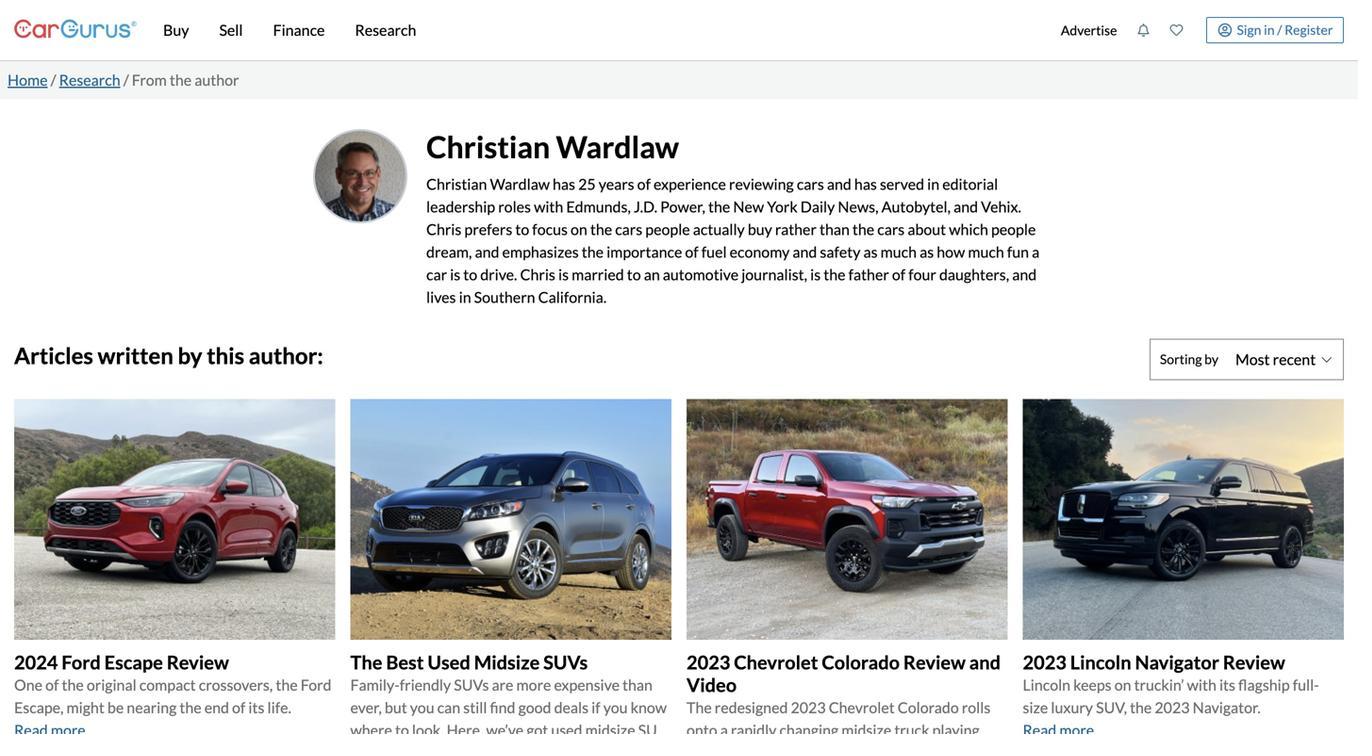 Task type: describe. For each thing, give the bounding box(es) containing it.
onto
[[687, 722, 718, 735]]

0 horizontal spatial research
[[59, 71, 120, 89]]

experience
[[654, 175, 726, 193]]

changing
[[780, 722, 839, 735]]

fun
[[1007, 243, 1029, 261]]

original
[[87, 676, 136, 695]]

midsize inside the best used midsize suvs family-friendly suvs are more expensive than ever, but you can still find good deals if you know where to look. here, we've got used midsize s
[[585, 722, 635, 735]]

than inside the best used midsize suvs family-friendly suvs are more expensive than ever, but you can still find good deals if you know where to look. here, we've got used midsize s
[[623, 676, 653, 695]]

sell
[[219, 21, 243, 39]]

prefers
[[465, 220, 513, 239]]

of right one
[[45, 676, 59, 695]]

lives
[[426, 288, 456, 307]]

flagship
[[1239, 676, 1290, 695]]

redesigned
[[715, 699, 788, 717]]

home
[[8, 71, 48, 89]]

sign in / register menu item
[[1193, 17, 1344, 43]]

truck
[[895, 722, 930, 735]]

wardlaw for christian wardlaw
[[556, 129, 679, 165]]

importance
[[607, 243, 682, 261]]

vehix.
[[981, 198, 1022, 216]]

sign
[[1237, 21, 1262, 38]]

know
[[631, 699, 667, 717]]

and down rather
[[793, 243, 817, 261]]

daughters,
[[940, 265, 1010, 284]]

the right from
[[170, 71, 192, 89]]

cargurus logo homepage link link
[[14, 3, 137, 57]]

and up which
[[954, 198, 978, 216]]

wardlaw for christian wardlaw has 25 years of experience reviewing cars and has served in editorial leadership roles with edmunds, j.d. power, the new york daily news, autobytel, and vehix. chris prefers to focus on the cars people actually buy rather than the cars about which people dream, and emphasizes the importance of fuel economy and safety as much as how much fun a car is to drive. chris is married to an automotive journalist, is the father of four daughters, and lives in southern california.
[[490, 175, 550, 193]]

got
[[527, 722, 548, 735]]

on inside christian wardlaw has 25 years of experience reviewing cars and has served in editorial leadership roles with edmunds, j.d. power, the new york daily news, autobytel, and vehix. chris prefers to focus on the cars people actually buy rather than the cars about which people dream, and emphasizes the importance of fuel economy and safety as much as how much fun a car is to drive. chris is married to an automotive journalist, is the father of four daughters, and lives in southern california.
[[571, 220, 588, 239]]

christian for christian wardlaw
[[426, 129, 550, 165]]

drive.
[[480, 265, 517, 284]]

0 horizontal spatial suvs
[[454, 676, 489, 695]]

1 vertical spatial lincoln
[[1023, 676, 1071, 695]]

1 vertical spatial chris
[[520, 265, 556, 284]]

midsize inside 2023 chevrolet colorado review and video the redesigned 2023 chevrolet colorado rolls onto a rapidly changing midsize truck playin
[[842, 722, 892, 735]]

and down the prefers
[[475, 243, 500, 261]]

edmunds,
[[566, 198, 631, 216]]

if
[[592, 699, 601, 717]]

to inside the best used midsize suvs family-friendly suvs are more expensive than ever, but you can still find good deals if you know where to look. here, we've got used midsize s
[[395, 722, 409, 735]]

review for escape
[[167, 652, 229, 674]]

2023 up size
[[1023, 652, 1067, 674]]

home / research / from the author
[[8, 71, 239, 89]]

in inside menu item
[[1264, 21, 1275, 38]]

2023 up the redesigned at the right
[[687, 652, 731, 674]]

the down the edmunds,
[[590, 220, 612, 239]]

autobytel,
[[882, 198, 951, 216]]

new
[[733, 198, 764, 216]]

author
[[195, 71, 239, 89]]

rapidly
[[731, 722, 777, 735]]

are
[[492, 676, 514, 695]]

york
[[767, 198, 798, 216]]

navigator
[[1135, 652, 1220, 674]]

2 horizontal spatial cars
[[878, 220, 905, 239]]

to left the an
[[627, 265, 641, 284]]

advertise
[[1061, 22, 1117, 38]]

author:
[[249, 342, 323, 369]]

expensive
[[554, 676, 620, 695]]

rather
[[775, 220, 817, 239]]

escape
[[104, 652, 163, 674]]

family-
[[350, 676, 400, 695]]

2 has from the left
[[855, 175, 877, 193]]

christian wardlaw has 25 years of experience reviewing cars and has served in editorial leadership roles with edmunds, j.d. power, the new york daily news, autobytel, and vehix. chris prefers to focus on the cars people actually buy rather than the cars about which people dream, and emphasizes the importance of fuel economy and safety as much as how much fun a car is to drive. chris is married to an automotive journalist, is the father of four daughters, and lives in southern california.
[[426, 175, 1040, 307]]

can
[[437, 699, 461, 717]]

and up news,
[[827, 175, 852, 193]]

2 is from the left
[[558, 265, 569, 284]]

an
[[644, 265, 660, 284]]

roles
[[498, 198, 531, 216]]

christian wardlaw
[[426, 129, 679, 165]]

best
[[386, 652, 424, 674]]

2023 lincoln navigator review image
[[1023, 399, 1344, 640]]

here,
[[447, 722, 483, 735]]

nearing
[[127, 699, 177, 717]]

keeps
[[1074, 676, 1112, 695]]

buy
[[163, 21, 189, 39]]

news,
[[838, 198, 879, 216]]

leadership
[[426, 198, 495, 216]]

a inside 2023 chevrolet colorado review and video the redesigned 2023 chevrolet colorado rolls onto a rapidly changing midsize truck playin
[[721, 722, 728, 735]]

2023 up 'changing' in the right bottom of the page
[[791, 699, 826, 717]]

married
[[572, 265, 624, 284]]

and inside 2023 chevrolet colorado review and video the redesigned 2023 chevrolet colorado rolls onto a rapidly changing midsize truck playin
[[970, 652, 1001, 674]]

home link
[[8, 71, 48, 89]]

the up the life. at the bottom left
[[276, 676, 298, 695]]

0 vertical spatial colorado
[[822, 652, 900, 674]]

the inside '2023 lincoln navigator review lincoln keeps on truckin' with its flagship full- size luxury suv, the 2023 navigator.'
[[1130, 699, 1152, 717]]

sorting by
[[1160, 351, 1219, 367]]

sell button
[[204, 0, 258, 60]]

size
[[1023, 699, 1048, 717]]

look.
[[412, 722, 444, 735]]

1 you from the left
[[410, 699, 435, 717]]

fuel
[[702, 243, 727, 261]]

automotive
[[663, 265, 739, 284]]

research link
[[59, 71, 120, 89]]

with inside '2023 lincoln navigator review lincoln keeps on truckin' with its flagship full- size luxury suv, the 2023 navigator.'
[[1187, 676, 1217, 695]]

where
[[350, 722, 392, 735]]

1 horizontal spatial /
[[123, 71, 129, 89]]

car
[[426, 265, 447, 284]]

from
[[132, 71, 167, 89]]

1 horizontal spatial chevrolet
[[829, 699, 895, 717]]

christian for christian wardlaw has 25 years of experience reviewing cars and has served in editorial leadership roles with edmunds, j.d. power, the new york daily news, autobytel, and vehix. chris prefers to focus on the cars people actually buy rather than the cars about which people dream, and emphasizes the importance of fuel economy and safety as much as how much fun a car is to drive. chris is married to an automotive journalist, is the father of four daughters, and lives in southern california.
[[426, 175, 487, 193]]

cargurus logo homepage link image
[[14, 3, 137, 57]]

user icon image
[[1218, 23, 1232, 37]]

3 is from the left
[[811, 265, 821, 284]]

sign in / register link
[[1207, 17, 1344, 43]]

review for colorado
[[904, 652, 966, 674]]

we've
[[486, 722, 524, 735]]

editorial
[[943, 175, 998, 193]]

2024
[[14, 652, 58, 674]]

review for navigator
[[1223, 652, 1286, 674]]

full-
[[1293, 676, 1320, 695]]

2023 chevrolet colorado review and video the redesigned 2023 chevrolet colorado rolls onto a rapidly changing midsize truck playin
[[687, 652, 1001, 735]]

focus
[[532, 220, 568, 239]]

1 horizontal spatial suvs
[[544, 652, 588, 674]]

four
[[909, 265, 937, 284]]

be
[[107, 699, 124, 717]]

sign in / register
[[1237, 21, 1334, 38]]



Task type: vqa. For each thing, say whether or not it's contained in the screenshot.
bottom Colorado
yes



Task type: locate. For each thing, give the bounding box(es) containing it.
which
[[949, 220, 989, 239]]

0 horizontal spatial the
[[350, 652, 383, 674]]

saved cars image
[[1170, 24, 1183, 37]]

cars up importance
[[615, 220, 643, 239]]

/ right home
[[51, 71, 56, 89]]

2 midsize from the left
[[842, 722, 892, 735]]

served
[[880, 175, 925, 193]]

much up daughters,
[[968, 243, 1005, 261]]

0 horizontal spatial with
[[534, 198, 564, 216]]

of left fuel
[[685, 243, 699, 261]]

by left this
[[178, 342, 202, 369]]

1 horizontal spatial research
[[355, 21, 416, 39]]

/
[[1278, 21, 1283, 38], [51, 71, 56, 89], [123, 71, 129, 89]]

people down power,
[[646, 220, 690, 239]]

on up suv,
[[1115, 676, 1132, 695]]

1 horizontal spatial in
[[928, 175, 940, 193]]

you right if
[[604, 699, 628, 717]]

the down truckin'
[[1130, 699, 1152, 717]]

0 horizontal spatial people
[[646, 220, 690, 239]]

father
[[849, 265, 889, 284]]

chris down emphasizes
[[520, 265, 556, 284]]

research down cargurus logo homepage link link
[[59, 71, 120, 89]]

1 vertical spatial suvs
[[454, 676, 489, 695]]

its
[[1220, 676, 1236, 695], [249, 699, 265, 717]]

one
[[14, 676, 43, 695]]

menu bar
[[137, 0, 1051, 60]]

1 people from the left
[[646, 220, 690, 239]]

0 horizontal spatial has
[[553, 175, 575, 193]]

0 horizontal spatial wardlaw
[[490, 175, 550, 193]]

and up rolls
[[970, 652, 1001, 674]]

review up rolls
[[904, 652, 966, 674]]

the left end
[[180, 699, 202, 717]]

its left the life. at the bottom left
[[249, 699, 265, 717]]

open notifications image
[[1137, 24, 1150, 37]]

dream,
[[426, 243, 472, 261]]

3 review from the left
[[1223, 652, 1286, 674]]

0 vertical spatial the
[[350, 652, 383, 674]]

of up the "j.d."
[[637, 175, 651, 193]]

video
[[687, 674, 737, 697]]

0 vertical spatial in
[[1264, 21, 1275, 38]]

0 vertical spatial than
[[820, 220, 850, 239]]

lincoln up keeps
[[1071, 652, 1132, 674]]

1 horizontal spatial its
[[1220, 676, 1236, 695]]

0 vertical spatial on
[[571, 220, 588, 239]]

luxury
[[1051, 699, 1093, 717]]

buy
[[748, 220, 773, 239]]

1 horizontal spatial has
[[855, 175, 877, 193]]

1 horizontal spatial on
[[1115, 676, 1132, 695]]

the down safety
[[824, 265, 846, 284]]

this
[[207, 342, 244, 369]]

on right 'focus' at the left top
[[571, 220, 588, 239]]

the inside 2023 chevrolet colorado review and video the redesigned 2023 chevrolet colorado rolls onto a rapidly changing midsize truck playin
[[687, 699, 712, 717]]

finance
[[273, 21, 325, 39]]

to down roles on the top of page
[[515, 220, 529, 239]]

0 horizontal spatial than
[[623, 676, 653, 695]]

1 horizontal spatial people
[[991, 220, 1036, 239]]

menu bar containing buy
[[137, 0, 1051, 60]]

/ left register
[[1278, 21, 1283, 38]]

1 vertical spatial wardlaw
[[490, 175, 550, 193]]

by right sorting
[[1205, 351, 1219, 367]]

2023 chevrolet colorado review and video image
[[687, 399, 1008, 640]]

0 horizontal spatial midsize
[[585, 722, 635, 735]]

0 horizontal spatial is
[[450, 265, 461, 284]]

research button
[[340, 0, 431, 60]]

1 vertical spatial in
[[928, 175, 940, 193]]

a right fun
[[1032, 243, 1040, 261]]

0 vertical spatial a
[[1032, 243, 1040, 261]]

0 vertical spatial chevrolet
[[734, 652, 818, 674]]

lincoln up size
[[1023, 676, 1071, 695]]

2024 ford escape review image
[[14, 399, 335, 640]]

1 vertical spatial a
[[721, 722, 728, 735]]

chevrolet up the redesigned at the right
[[734, 652, 818, 674]]

2 christian from the top
[[426, 175, 487, 193]]

1 horizontal spatial wardlaw
[[556, 129, 679, 165]]

0 horizontal spatial review
[[167, 652, 229, 674]]

wardlaw inside christian wardlaw has 25 years of experience reviewing cars and has served in editorial leadership roles with edmunds, j.d. power, the new york daily news, autobytel, and vehix. chris prefers to focus on the cars people actually buy rather than the cars about which people dream, and emphasizes the importance of fuel economy and safety as much as how much fun a car is to drive. chris is married to an automotive journalist, is the father of four daughters, and lives in southern california.
[[490, 175, 550, 193]]

0 vertical spatial chris
[[426, 220, 462, 239]]

0 horizontal spatial chevrolet
[[734, 652, 818, 674]]

review up compact
[[167, 652, 229, 674]]

the inside the best used midsize suvs family-friendly suvs are more expensive than ever, but you can still find good deals if you know where to look. here, we've got used midsize s
[[350, 652, 383, 674]]

1 much from the left
[[881, 243, 917, 261]]

menu
[[1051, 4, 1344, 57]]

than up safety
[[820, 220, 850, 239]]

friendly
[[400, 676, 451, 695]]

25
[[578, 175, 596, 193]]

1 horizontal spatial than
[[820, 220, 850, 239]]

christian inside christian wardlaw has 25 years of experience reviewing cars and has served in editorial leadership roles with edmunds, j.d. power, the new york daily news, autobytel, and vehix. chris prefers to focus on the cars people actually buy rather than the cars about which people dream, and emphasizes the importance of fuel economy and safety as much as how much fun a car is to drive. chris is married to an automotive journalist, is the father of four daughters, and lives in southern california.
[[426, 175, 487, 193]]

chris up dream,
[[426, 220, 462, 239]]

1 midsize from the left
[[585, 722, 635, 735]]

to left drive. on the top left
[[463, 265, 477, 284]]

wardlaw
[[556, 129, 679, 165], [490, 175, 550, 193]]

0 horizontal spatial chris
[[426, 220, 462, 239]]

end
[[204, 699, 229, 717]]

menu containing sign in / register
[[1051, 4, 1344, 57]]

0 horizontal spatial on
[[571, 220, 588, 239]]

chevrolet
[[734, 652, 818, 674], [829, 699, 895, 717]]

register
[[1285, 21, 1334, 38]]

its up navigator.
[[1220, 676, 1236, 695]]

1 horizontal spatial ford
[[301, 676, 332, 695]]

1 horizontal spatial by
[[1205, 351, 1219, 367]]

about
[[908, 220, 946, 239]]

southern
[[474, 288, 535, 307]]

1 horizontal spatial the
[[687, 699, 712, 717]]

2 people from the left
[[991, 220, 1036, 239]]

0 horizontal spatial its
[[249, 699, 265, 717]]

written
[[98, 342, 173, 369]]

midsize
[[474, 652, 540, 674]]

0 horizontal spatial cars
[[615, 220, 643, 239]]

review inside '2023 lincoln navigator review lincoln keeps on truckin' with its flagship full- size luxury suv, the 2023 navigator.'
[[1223, 652, 1286, 674]]

1 is from the left
[[450, 265, 461, 284]]

1 vertical spatial christian
[[426, 175, 487, 193]]

has up news,
[[855, 175, 877, 193]]

chris
[[426, 220, 462, 239], [520, 265, 556, 284]]

good
[[518, 699, 551, 717]]

1 horizontal spatial with
[[1187, 676, 1217, 695]]

its inside 2024 ford escape review one of the original compact crossovers, the ford escape, might be nearing the end of its life.
[[249, 699, 265, 717]]

1 vertical spatial research
[[59, 71, 120, 89]]

journalist,
[[742, 265, 808, 284]]

the up actually
[[709, 198, 730, 216]]

christian up leadership
[[426, 175, 487, 193]]

2024 ford escape review one of the original compact crossovers, the ford escape, might be nearing the end of its life.
[[14, 652, 332, 717]]

wardlaw up roles on the top of page
[[490, 175, 550, 193]]

crossovers,
[[199, 676, 273, 695]]

research
[[355, 21, 416, 39], [59, 71, 120, 89]]

buy button
[[148, 0, 204, 60]]

with inside christian wardlaw has 25 years of experience reviewing cars and has served in editorial leadership roles with edmunds, j.d. power, the new york daily news, autobytel, and vehix. chris prefers to focus on the cars people actually buy rather than the cars about which people dream, and emphasizes the importance of fuel economy and safety as much as how much fun a car is to drive. chris is married to an automotive journalist, is the father of four daughters, and lives in southern california.
[[534, 198, 564, 216]]

0 horizontal spatial ford
[[62, 652, 101, 674]]

as up 'father'
[[864, 243, 878, 261]]

1 has from the left
[[553, 175, 575, 193]]

1 vertical spatial colorado
[[898, 699, 959, 717]]

0 vertical spatial with
[[534, 198, 564, 216]]

in up the autobytel,
[[928, 175, 940, 193]]

advertise link
[[1051, 4, 1127, 57]]

0 horizontal spatial as
[[864, 243, 878, 261]]

1 vertical spatial on
[[1115, 676, 1132, 695]]

you
[[410, 699, 435, 717], [604, 699, 628, 717]]

0 horizontal spatial by
[[178, 342, 202, 369]]

1 horizontal spatial chris
[[520, 265, 556, 284]]

with down navigator
[[1187, 676, 1217, 695]]

1 review from the left
[[167, 652, 229, 674]]

in
[[1264, 21, 1275, 38], [928, 175, 940, 193], [459, 288, 471, 307]]

0 horizontal spatial much
[[881, 243, 917, 261]]

how
[[937, 243, 965, 261]]

0 vertical spatial research
[[355, 21, 416, 39]]

more
[[517, 676, 551, 695]]

finance button
[[258, 0, 340, 60]]

safety
[[820, 243, 861, 261]]

economy
[[730, 243, 790, 261]]

chevrolet up 'truck'
[[829, 699, 895, 717]]

escape,
[[14, 699, 64, 717]]

1 horizontal spatial much
[[968, 243, 1005, 261]]

2 review from the left
[[904, 652, 966, 674]]

california.
[[538, 288, 607, 307]]

as down the 'about'
[[920, 243, 934, 261]]

daily
[[801, 198, 835, 216]]

is right car
[[450, 265, 461, 284]]

a inside christian wardlaw has 25 years of experience reviewing cars and has served in editorial leadership roles with edmunds, j.d. power, the new york daily news, autobytel, and vehix. chris prefers to focus on the cars people actually buy rather than the cars about which people dream, and emphasizes the importance of fuel economy and safety as much as how much fun a car is to drive. chris is married to an automotive journalist, is the father of four daughters, and lives in southern california.
[[1032, 243, 1040, 261]]

of left "four"
[[892, 265, 906, 284]]

the up the onto
[[687, 699, 712, 717]]

1 vertical spatial with
[[1187, 676, 1217, 695]]

much up "four"
[[881, 243, 917, 261]]

is up california.
[[558, 265, 569, 284]]

suvs up still
[[454, 676, 489, 695]]

1 vertical spatial than
[[623, 676, 653, 695]]

1 horizontal spatial you
[[604, 699, 628, 717]]

you up look.
[[410, 699, 435, 717]]

suvs
[[544, 652, 588, 674], [454, 676, 489, 695]]

review inside 2024 ford escape review one of the original compact crossovers, the ford escape, might be nearing the end of its life.
[[167, 652, 229, 674]]

the
[[350, 652, 383, 674], [687, 699, 712, 717]]

2 as from the left
[[920, 243, 934, 261]]

2 horizontal spatial /
[[1278, 21, 1283, 38]]

its inside '2023 lincoln navigator review lincoln keeps on truckin' with its flagship full- size luxury suv, the 2023 navigator.'
[[1220, 676, 1236, 695]]

truckin'
[[1135, 676, 1185, 695]]

1 vertical spatial ford
[[301, 676, 332, 695]]

christian wardlaw image
[[313, 129, 408, 224]]

compact
[[139, 676, 196, 695]]

the up married
[[582, 243, 604, 261]]

2 vertical spatial in
[[459, 288, 471, 307]]

2023 down truckin'
[[1155, 699, 1190, 717]]

with up 'focus' at the left top
[[534, 198, 564, 216]]

has
[[553, 175, 575, 193], [855, 175, 877, 193]]

1 christian from the top
[[426, 129, 550, 165]]

ford left the family-
[[301, 676, 332, 695]]

cars up daily
[[797, 175, 824, 193]]

0 vertical spatial ford
[[62, 652, 101, 674]]

0 vertical spatial suvs
[[544, 652, 588, 674]]

1 horizontal spatial as
[[920, 243, 934, 261]]

in right lives
[[459, 288, 471, 307]]

the best used midsize suvs image
[[350, 399, 672, 640]]

review inside 2023 chevrolet colorado review and video the redesigned 2023 chevrolet colorado rolls onto a rapidly changing midsize truck playin
[[904, 652, 966, 674]]

1 horizontal spatial a
[[1032, 243, 1040, 261]]

of right end
[[232, 699, 246, 717]]

a right the onto
[[721, 722, 728, 735]]

suvs up expensive
[[544, 652, 588, 674]]

to
[[515, 220, 529, 239], [463, 265, 477, 284], [627, 265, 641, 284], [395, 722, 409, 735]]

1 horizontal spatial midsize
[[842, 722, 892, 735]]

deals
[[554, 699, 589, 717]]

the best used midsize suvs family-friendly suvs are more expensive than ever, but you can still find good deals if you know where to look. here, we've got used midsize s
[[350, 652, 668, 735]]

the up the family-
[[350, 652, 383, 674]]

people up fun
[[991, 220, 1036, 239]]

but
[[385, 699, 407, 717]]

0 vertical spatial lincoln
[[1071, 652, 1132, 674]]

is down safety
[[811, 265, 821, 284]]

christian up roles on the top of page
[[426, 129, 550, 165]]

with
[[534, 198, 564, 216], [1187, 676, 1217, 695]]

life.
[[267, 699, 291, 717]]

in right sign
[[1264, 21, 1275, 38]]

2 horizontal spatial review
[[1223, 652, 1286, 674]]

0 horizontal spatial in
[[459, 288, 471, 307]]

reviewing
[[729, 175, 794, 193]]

on inside '2023 lincoln navigator review lincoln keeps on truckin' with its flagship full- size luxury suv, the 2023 navigator.'
[[1115, 676, 1132, 695]]

a
[[1032, 243, 1040, 261], [721, 722, 728, 735]]

1 vertical spatial the
[[687, 699, 712, 717]]

lincoln
[[1071, 652, 1132, 674], [1023, 676, 1071, 695]]

/ inside menu item
[[1278, 21, 1283, 38]]

1 vertical spatial chevrolet
[[829, 699, 895, 717]]

0 vertical spatial christian
[[426, 129, 550, 165]]

as
[[864, 243, 878, 261], [920, 243, 934, 261]]

ever,
[[350, 699, 382, 717]]

1 horizontal spatial cars
[[797, 175, 824, 193]]

/ left from
[[123, 71, 129, 89]]

0 vertical spatial its
[[1220, 676, 1236, 695]]

0 vertical spatial wardlaw
[[556, 129, 679, 165]]

ford up original
[[62, 652, 101, 674]]

still
[[463, 699, 487, 717]]

the up the might
[[62, 676, 84, 695]]

midsize left 'truck'
[[842, 722, 892, 735]]

j.d.
[[634, 198, 658, 216]]

has left 25
[[553, 175, 575, 193]]

and down fun
[[1013, 265, 1037, 284]]

2 horizontal spatial in
[[1264, 21, 1275, 38]]

articles written by this author:
[[14, 342, 323, 369]]

than inside christian wardlaw has 25 years of experience reviewing cars and has served in editorial leadership roles with edmunds, j.d. power, the new york daily news, autobytel, and vehix. chris prefers to focus on the cars people actually buy rather than the cars about which people dream, and emphasizes the importance of fuel economy and safety as much as how much fun a car is to drive. chris is married to an automotive journalist, is the father of four daughters, and lives in southern california.
[[820, 220, 850, 239]]

to down but
[[395, 722, 409, 735]]

people
[[646, 220, 690, 239], [991, 220, 1036, 239]]

years
[[599, 175, 635, 193]]

1 horizontal spatial is
[[558, 265, 569, 284]]

2 horizontal spatial is
[[811, 265, 821, 284]]

0 horizontal spatial /
[[51, 71, 56, 89]]

ford
[[62, 652, 101, 674], [301, 676, 332, 695]]

0 horizontal spatial a
[[721, 722, 728, 735]]

actually
[[693, 220, 745, 239]]

1 vertical spatial its
[[249, 699, 265, 717]]

0 horizontal spatial you
[[410, 699, 435, 717]]

1 horizontal spatial review
[[904, 652, 966, 674]]

than up know
[[623, 676, 653, 695]]

suv,
[[1096, 699, 1127, 717]]

2 you from the left
[[604, 699, 628, 717]]

2023 lincoln navigator review lincoln keeps on truckin' with its flagship full- size luxury suv, the 2023 navigator.
[[1023, 652, 1320, 717]]

research inside popup button
[[355, 21, 416, 39]]

2 much from the left
[[968, 243, 1005, 261]]

used
[[428, 652, 471, 674]]

find
[[490, 699, 516, 717]]

the down news,
[[853, 220, 875, 239]]

cars down the autobytel,
[[878, 220, 905, 239]]

wardlaw up years
[[556, 129, 679, 165]]

research right finance
[[355, 21, 416, 39]]

rolls
[[962, 699, 991, 717]]

1 as from the left
[[864, 243, 878, 261]]

midsize down if
[[585, 722, 635, 735]]

is
[[450, 265, 461, 284], [558, 265, 569, 284], [811, 265, 821, 284]]

review up flagship
[[1223, 652, 1286, 674]]



